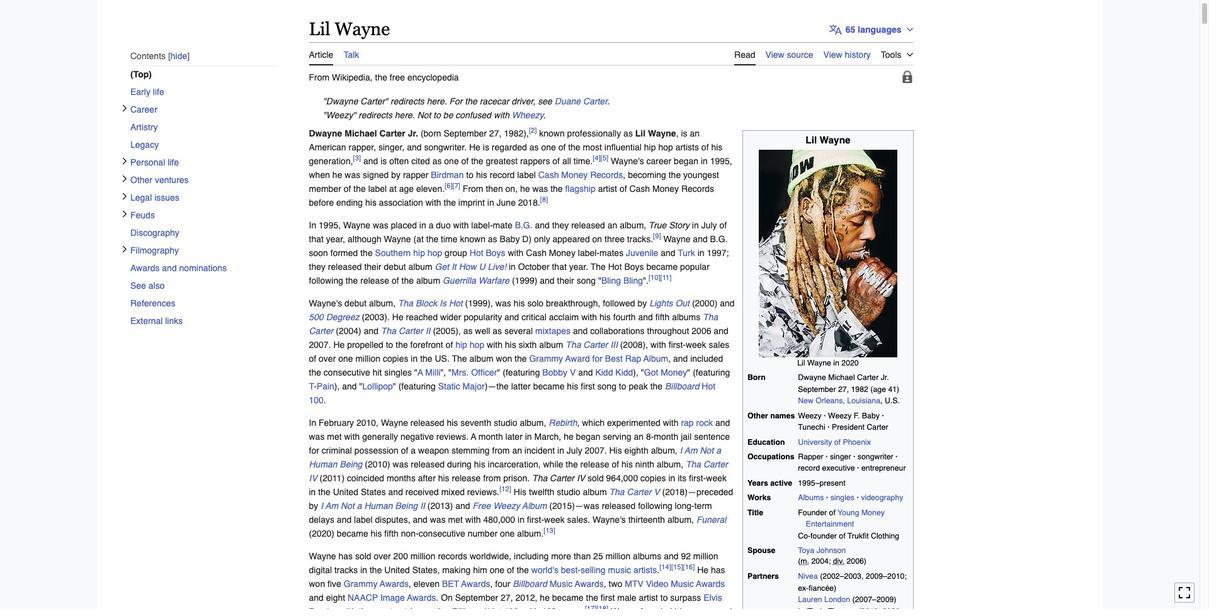 Task type: describe. For each thing, give the bounding box(es) containing it.
. inside 'grammy awards , eleven bet awards , four billboard music awards , two mtv video music awards and eight naacp image awards . on september 27, 2012, he became the first male artist to surpass'
[[436, 593, 439, 603]]

term
[[695, 501, 712, 511]]

received
[[406, 487, 439, 497]]

encyclopedia
[[407, 72, 459, 82]]

began inside the and was met with generally negative reviews. a month later in march, he began serving an 8-month jail sentence for criminal possession of a weapon stemming from an incident in july 2007. his eighth album,
[[576, 432, 601, 442]]

hot inside wayne's debut album, tha block is hot (1999), was his solo breakthrough, followed by lights out (2000) and 500 degreez (2003). he reached wider popularity and critical acclaim with his fourth and fifth albums
[[449, 298, 463, 308]]

carter inside '"dwayne carter" redirects here. for the racecar driver, see duane carter . "weezy" redirects here. not to be confused with wheezy .'
[[583, 96, 608, 106]]

was up although at the left of page
[[373, 220, 389, 230]]

degreez
[[326, 312, 359, 322]]

money inside artist of cash money records before ending his association with the imprint in june 2018.
[[653, 184, 679, 194]]

with right duo
[[453, 220, 469, 230]]

a inside a milli ", " mrs. officer " (featuring bobby v and kidd kidd ), " got money " (featuring t-pain ), and " lollipop " (featuring static major )—the latter became his first song to peak the
[[418, 368, 423, 378]]

nivea link
[[798, 573, 818, 582]]

money up flagship
[[561, 170, 588, 180]]

life for early life
[[153, 87, 164, 97]]

warfare
[[479, 276, 510, 286]]

legal
[[130, 193, 152, 203]]

(
[[798, 557, 801, 566]]

i for i am not a human being
[[680, 446, 683, 456]]

grammy awards , eleven bet awards , four billboard music awards , two mtv video music awards and eight naacp image awards . on september 27, 2012, he became the first male artist to surpass
[[309, 579, 725, 603]]

consecutive inside "funeral (2020) became his fifth non-consecutive number one album. [13]"
[[419, 529, 465, 539]]

200
[[393, 552, 408, 562]]

free weezy album link
[[473, 501, 547, 511]]

an left 8-
[[634, 432, 644, 442]]

bet
[[442, 579, 459, 589]]

million right 92
[[693, 552, 718, 562]]

with inside artist of cash money records before ending his association with the imprint in june 2018.
[[426, 198, 441, 208]]

awards up elvis
[[696, 579, 725, 589]]

[13]
[[544, 527, 556, 535]]

note containing "weezy" redirects here. not to be confused with
[[309, 108, 914, 122]]

him
[[473, 565, 487, 576]]

the up "grammy awards" "link"
[[370, 565, 382, 576]]

that inside "in july of that year, although wayne (at the time known as baby d) only appeared on three tracks."
[[309, 234, 324, 244]]

the down sixth
[[515, 354, 527, 364]]

songwriter record executive
[[798, 453, 894, 473]]

awards and nominations link
[[130, 260, 277, 277]]

an up three
[[608, 220, 618, 230]]

in for in february 2010, wayne released his seventh studio album, rebirth , which experimented with rap rock
[[309, 418, 316, 428]]

latter
[[511, 382, 531, 392]]

being for i am not a human being ii (2013) and free weezy album
[[395, 501, 418, 511]]

with inside (2008), with first-week sales of over one million copies in the us. the album won the
[[651, 340, 666, 350]]

more
[[551, 552, 571, 562]]

world's best-selling music artists link
[[532, 565, 657, 576]]

1 bling from the left
[[602, 276, 621, 286]]

united inside wayne has sold over 200 million records worldwide, including more than 25 million albums and 92 million digital tracks in the united states, making him one of the
[[384, 565, 410, 576]]

2 month from the left
[[654, 432, 679, 442]]

singles inside ", and included the consecutive hit singles ""
[[384, 368, 412, 378]]

young money entertainment link
[[806, 509, 885, 529]]

to inside and collaborations throughout 2006 and 2007. he propelled to the forefront of
[[386, 340, 393, 350]]

male
[[618, 593, 637, 603]]

not for i am not a human being ii (2013) and free weezy album
[[341, 501, 355, 511]]

0 vertical spatial ),
[[633, 368, 639, 378]]

wider
[[440, 312, 461, 322]]

was inside wayne's debut album, tha block is hot (1999), was his solo breakthrough, followed by lights out (2000) and 500 degreez (2003). he reached wider popularity and critical acclaim with his fourth and fifth albums
[[496, 298, 511, 308]]

became inside a milli ", " mrs. officer " (featuring bobby v and kidd kidd ), " got money " (featuring t-pain ), and " lollipop " (featuring static major )—the latter became his first song to peak the
[[533, 382, 565, 392]]

27, inside dwayne michael carter jr. september 27, 1982 (age 41) new orleans, louisiana , u.s.
[[838, 385, 849, 394]]

fiancée)
[[809, 584, 837, 593]]

rap rock link
[[681, 418, 713, 428]]

2 vertical spatial hop
[[470, 340, 485, 350]]

funeral link
[[697, 515, 727, 525]]

and left turk
[[661, 248, 676, 258]]

career link
[[130, 101, 277, 119]]

in up while
[[558, 446, 564, 456]]

wayne inside "in july of that year, although wayne (at the time known as baby d) only appeared on three tracks."
[[384, 234, 411, 244]]

released inside in 1997; they released their debut album
[[328, 262, 362, 272]]

(2000)
[[692, 298, 718, 308]]

over inside (2008), with first-week sales of over one million copies in the us. the album won the
[[319, 354, 336, 364]]

in inside in 1997; they released their debut album
[[698, 248, 705, 258]]

sold inside sold 964,000 copies in its first-week in the united states and received mixed reviews.
[[588, 473, 604, 484]]

0 horizontal spatial (featuring
[[399, 382, 436, 392]]

[14] link
[[660, 563, 671, 572]]

0 vertical spatial records
[[590, 170, 623, 180]]

he inside he has won five
[[697, 565, 709, 576]]

free
[[473, 501, 491, 511]]

2 vertical spatial cash
[[526, 248, 547, 258]]

(at
[[414, 234, 424, 244]]

jr. for september
[[408, 128, 418, 138]]

wayne has sold over 200 million records worldwide, including more than 25 million albums and 92 million digital tracks in the united states, making him one of the
[[309, 552, 718, 576]]

officer
[[471, 368, 497, 378]]

1 vertical spatial lil wayne
[[806, 135, 851, 146]]

his inside the [12] his twelfth studio album tha carter v
[[514, 487, 527, 497]]

met inside the and was met with generally negative reviews. a month later in march, he began serving an 8-month jail sentence for criminal possession of a weapon stemming from an incident in july 2007. his eighth album,
[[327, 432, 342, 442]]

their for and
[[557, 276, 574, 286]]

tha carter link
[[309, 312, 718, 336]]

contents hide
[[130, 51, 187, 61]]

as inside "in july of that year, although wayne (at the time known as baby d) only appeared on three tracks."
[[488, 234, 497, 244]]

money inside a milli ", " mrs. officer " (featuring bobby v and kidd kidd ), " got money " (featuring t-pain ), and " lollipop " (featuring static major )—the latter became his first song to peak the
[[661, 368, 687, 378]]

the inside 'grammy awards , eleven bet awards , four billboard music awards , two mtv video music awards and eight naacp image awards . on september 27, 2012, he became the first male artist to surpass'
[[586, 593, 598, 603]]

incident
[[525, 446, 555, 456]]

his up collaborations
[[600, 312, 611, 322]]

fifth inside wayne's debut album, tha block is hot (1999), was his solo breakthrough, followed by lights out (2000) and 500 degreez (2003). he reached wider popularity and critical acclaim with his fourth and fifth albums
[[656, 312, 670, 322]]

met inside (2015)—was released following long-term delays and label disputes, and was met with 480,000 in first-week sales. wayne's thirteenth album,
[[448, 515, 463, 525]]

his left solo
[[514, 298, 525, 308]]

his down several
[[505, 340, 516, 350]]

released up on
[[571, 220, 605, 230]]

[4]
[[593, 154, 601, 163]]

" inside guerrilla warfare (1999) and their song " bling bling ". [10] [11]
[[598, 276, 602, 286]]

in left its
[[669, 473, 676, 484]]

over inside wayne has sold over 200 million records worldwide, including more than 25 million albums and 92 million digital tracks in the united states, making him one of the
[[374, 552, 391, 562]]

a left duo
[[429, 220, 434, 230]]

legal issues link
[[130, 189, 277, 207]]

that inside the in october that year. the hot boys became popular following the release of the album
[[552, 262, 567, 272]]

awards and nominations
[[130, 264, 227, 274]]

greatest
[[486, 156, 518, 166]]

delays
[[309, 515, 334, 525]]

0 horizontal spatial ),
[[334, 382, 340, 392]]

1 vertical spatial from
[[483, 473, 501, 484]]

singer,
[[379, 142, 405, 152]]

1 horizontal spatial for
[[592, 354, 603, 364]]

0 vertical spatial boys
[[486, 248, 506, 258]]

0 horizontal spatial from
[[309, 72, 330, 82]]

[5] link
[[601, 154, 609, 163]]

won inside he has won five
[[309, 579, 325, 589]]

with inside (2015)—was released following long-term delays and label disputes, and was met with 480,000 in first-week sales. wayne's thirteenth album,
[[465, 515, 481, 525]]

the left the free at left
[[375, 72, 387, 82]]

months
[[387, 473, 416, 484]]

with down well at the left bottom of the page
[[487, 340, 503, 350]]

0 horizontal spatial hip
[[413, 248, 425, 258]]

1 kidd from the left
[[596, 368, 613, 378]]

hot inside the in october that year. the hot boys became popular following the release of the album
[[608, 262, 622, 272]]

as right well at the left bottom of the page
[[493, 326, 502, 336]]

wayne inside the dwayne michael carter jr. (born september 27, 1982), [2] known professionally as lil wayne
[[648, 128, 676, 138]]

tha down the '(2003).'
[[381, 326, 396, 336]]

tha inside tha carter iv
[[686, 460, 701, 470]]

1 horizontal spatial ii
[[426, 326, 431, 336]]

[12] link
[[500, 485, 511, 494]]

2 horizontal spatial (featuring
[[693, 368, 730, 378]]

tha up award
[[566, 340, 581, 350]]

the inside ", is an american rapper, singer, and songwriter. he is regarded as one of the most influential hip hop artists of his generation,"
[[568, 142, 581, 152]]

a down states
[[357, 501, 362, 511]]

carter down reached
[[399, 326, 423, 336]]

formed
[[331, 248, 358, 258]]

guerrilla
[[443, 276, 476, 286]]

first- inside (2015)—was released following long-term delays and label disputes, and was met with 480,000 in first-week sales. wayne's thirteenth album,
[[527, 515, 544, 525]]

(2011)
[[320, 473, 345, 484]]

million up world's best-selling music artists . [14] [15] [16]
[[606, 552, 631, 562]]

and up tha carter iii link
[[573, 326, 588, 336]]

1 horizontal spatial hip
[[456, 340, 467, 350]]

signed
[[363, 170, 389, 180]]

million up states,
[[411, 552, 436, 562]]

the down forefront
[[420, 354, 433, 364]]

and up several
[[505, 312, 519, 322]]

awards down eleven
[[407, 593, 436, 603]]

artistry link
[[130, 119, 277, 136]]

from inside [6] [7] from then on, he was the flagship
[[463, 184, 484, 194]]

years active 1995–present
[[748, 479, 846, 488]]

external links link
[[130, 313, 277, 330]]

1 horizontal spatial (featuring
[[503, 368, 540, 378]]

dwayne for september
[[798, 374, 826, 382]]

the inside a milli ", " mrs. officer " (featuring bobby v and kidd kidd ), " got money " (featuring t-pain ), and " lollipop " (featuring static major )—the latter became his first song to peak the
[[650, 382, 663, 392]]

and right (2000)
[[720, 298, 735, 308]]

in up (at
[[419, 220, 426, 230]]

tracks.
[[627, 234, 653, 244]]

was inside the and was met with generally negative reviews. a month later in march, he began serving an 8-month jail sentence for criminal possession of a weapon stemming from an incident in july 2007. his eighth album,
[[309, 432, 325, 442]]

from inside the and was met with generally negative reviews. a month later in march, he began serving an 8-month jail sentence for criminal possession of a weapon stemming from an incident in july 2007. his eighth album,
[[492, 446, 510, 456]]

president carter
[[832, 423, 889, 432]]

hide
[[170, 51, 187, 61]]

of inside the in october that year. the hot boys became popular following the release of the album
[[392, 276, 399, 286]]

the down career
[[669, 170, 681, 180]]

block
[[416, 298, 437, 308]]

july inside "in july of that year, although wayne (at the time known as baby d) only appeared on three tracks."
[[702, 220, 717, 230]]

(2003).
[[362, 312, 390, 322]]

wayne's for career
[[611, 156, 644, 166]]

debut inside wayne's debut album, tha block is hot (1999), was his solo breakthrough, followed by lights out (2000) and 500 degreez (2003). he reached wider popularity and critical acclaim with his fourth and fifth albums
[[345, 298, 367, 308]]

michael for september
[[828, 374, 855, 382]]

works
[[748, 494, 771, 503]]

1 vertical spatial album
[[522, 501, 547, 511]]

album, up march,
[[520, 418, 546, 428]]

[5]
[[601, 154, 609, 163]]

and up also
[[162, 264, 177, 274]]

am for i am not a human being ii (2013) and free weezy album
[[325, 501, 338, 511]]

funeral (2020) became his fifth non-consecutive number one album. [13]
[[309, 515, 727, 539]]

his down [3] and is often cited as one of the greatest rappers of all time. [4] [5]
[[476, 170, 487, 180]]

following inside (2015)—was released following long-term delays and label disputes, and was met with 480,000 in first-week sales. wayne's thirteenth album,
[[638, 501, 673, 511]]

album inside (2008), with first-week sales of over one million copies in the us. the album won the
[[470, 354, 494, 364]]

and inside 'grammy awards , eleven bet awards , four billboard music awards , two mtv video music awards and eight naacp image awards . on september 27, 2012, he became the first male artist to surpass'
[[309, 593, 324, 603]]

2 horizontal spatial release
[[581, 460, 609, 470]]

and down award
[[578, 368, 593, 378]]

the inside ", and included the consecutive hit singles ""
[[309, 368, 321, 378]]

album, up its
[[657, 460, 684, 470]]

released up negative
[[411, 418, 444, 428]]

to inside 'grammy awards , eleven bet awards , four billboard music awards , two mtv video music awards and eight naacp image awards . on september 27, 2012, he became the first male artist to surpass'
[[661, 593, 668, 603]]

reviews. inside the and was met with generally negative reviews. a month later in march, he began serving an 8-month jail sentence for criminal possession of a weapon stemming from an incident in july 2007. his eighth album,
[[436, 432, 469, 442]]

0 horizontal spatial weezy
[[493, 501, 520, 511]]

and down mixed
[[456, 501, 470, 511]]

co-founder of trukfit clothing
[[798, 532, 900, 541]]

1 vertical spatial redirects
[[359, 110, 392, 120]]

all
[[562, 156, 571, 166]]

early life
[[130, 87, 164, 97]]

awards down selling
[[575, 579, 604, 589]]

hot up u
[[470, 248, 484, 258]]

2 vertical spatial release
[[452, 473, 481, 484]]

weezy for weezy f. baby tunechi
[[828, 412, 852, 421]]

in up the delays
[[309, 487, 316, 497]]

the down including
[[517, 565, 529, 576]]

was inside [6] [7] from then on, he was the flagship
[[533, 184, 548, 194]]

his up '964,000'
[[622, 460, 633, 470]]

juvenile link
[[626, 248, 659, 258]]

copies inside sold 964,000 copies in its first-week in the united states and received mixed reviews.
[[641, 473, 666, 484]]

0 vertical spatial here.
[[427, 96, 447, 106]]

awards up see also
[[130, 264, 159, 274]]

the up ending
[[354, 184, 366, 194]]

michael for (born
[[345, 128, 377, 138]]

eight
[[326, 593, 345, 603]]

lil inside the dwayne michael carter jr. (born september 27, 1982), [2] known professionally as lil wayne
[[635, 128, 646, 138]]

and inside ", is an american rapper, singer, and songwriter. he is regarded as one of the most influential hip hop artists of his generation,"
[[407, 142, 422, 152]]

its
[[678, 473, 687, 484]]

as up the 'hip hop' link
[[463, 326, 473, 336]]

long-
[[675, 501, 695, 511]]

not inside '"dwayne carter" redirects here. for the racecar driver, see duane carter . "weezy" redirects here. not to be confused with wheezy .'
[[417, 110, 431, 120]]

0 vertical spatial lil wayne
[[309, 19, 390, 39]]

university of phoenix
[[798, 438, 871, 447]]

carter down while
[[550, 473, 575, 484]]

tha inside tha carter
[[703, 312, 718, 322]]

2 bling from the left
[[624, 276, 643, 286]]

being for i am not a human being
[[340, 460, 362, 470]]

of inside , becoming the youngest member of the label at age eleven.
[[344, 184, 351, 194]]

lil wayne element
[[309, 65, 914, 610]]

carter up grammy award for best rap album
[[584, 340, 608, 350]]

am for i am not a human being
[[685, 446, 698, 456]]

tha up twelfth
[[532, 473, 548, 484]]

. down pain
[[324, 395, 326, 405]]

album down mixtapes link
[[539, 340, 563, 350]]

1 vertical spatial singles
[[831, 494, 855, 503]]

1982),
[[504, 128, 529, 138]]

guerrilla warfare link
[[443, 276, 510, 286]]

is
[[440, 298, 447, 308]]

carter inside the [12] his twelfth studio album tha carter v
[[627, 487, 652, 497]]

(1999),
[[465, 298, 493, 308]]

carter inside tha carter
[[309, 326, 333, 336]]

in inside wayne's career began in 1995, when he was signed by rapper
[[701, 156, 708, 166]]

2004;
[[812, 557, 831, 566]]

years active
[[748, 479, 793, 488]]

has for wayne
[[339, 552, 353, 562]]

baby inside weezy f. baby tunechi
[[862, 412, 880, 421]]

and right the delays
[[337, 515, 352, 525]]

october
[[518, 262, 550, 272]]

artists inside world's best-selling music artists . [14] [15] [16]
[[634, 565, 657, 576]]

his down stemming
[[474, 460, 485, 470]]

weezy for weezy
[[798, 412, 822, 421]]

grammy for award
[[529, 354, 563, 364]]

0 vertical spatial studio
[[494, 418, 518, 428]]

, inside , becoming the youngest member of the label at age eleven.
[[623, 170, 626, 180]]

digital
[[309, 565, 332, 576]]

0 vertical spatial redirects
[[391, 96, 424, 106]]

incarceration,
[[488, 460, 541, 470]]

label for was
[[354, 515, 373, 525]]

released up after
[[411, 460, 445, 470]]

to down [3] and is often cited as one of the greatest rappers of all time. [4] [5]
[[466, 170, 474, 180]]

most
[[583, 142, 602, 152]]

fullscreen image
[[1179, 587, 1191, 600]]

he inside the and was met with generally negative reviews. a month later in march, he began serving an 8-month jail sentence for criminal possession of a weapon stemming from an incident in july 2007. his eighth album,
[[564, 432, 574, 442]]

awards up image
[[380, 579, 409, 589]]

lollipop
[[363, 382, 393, 392]]

carter up phoenix
[[867, 423, 889, 432]]

records inside artist of cash money records before ending his association with the imprint in june 2018.
[[682, 184, 714, 194]]

0 horizontal spatial record
[[490, 170, 515, 180]]

awards down him in the bottom left of the page
[[461, 579, 490, 589]]

with down d)
[[508, 248, 524, 258]]

. down see
[[544, 110, 546, 120]]

the down formed
[[346, 276, 358, 286]]

92
[[681, 552, 691, 562]]

pain
[[317, 382, 334, 392]]

0 vertical spatial they
[[552, 220, 569, 230]]

lights out link
[[650, 298, 690, 308]]

album, up tracks.
[[620, 220, 646, 230]]

1 horizontal spatial is
[[483, 142, 489, 152]]

followed
[[603, 298, 635, 308]]

note containing "dwayne carter" redirects here. for the racecar driver, see
[[309, 94, 914, 108]]

the down the southern hip hop link
[[402, 276, 414, 286]]

1995–present
[[798, 479, 846, 488]]

(2004)
[[336, 326, 361, 336]]

his inside artist of cash money records before ending his association with the imprint in june 2018.
[[365, 198, 377, 208]]

wayne inside wayne has sold over 200 million records worldwide, including more than 25 million albums and 92 million digital tracks in the united states, making him one of the
[[309, 552, 336, 562]]

with inside the and was met with generally negative reviews. a month later in march, he began serving an 8-month jail sentence for criminal possession of a weapon stemming from an incident in july 2007. his eighth album,
[[344, 432, 360, 442]]

southern hip hop link
[[375, 248, 442, 258]]

in inside "in july of that year, although wayne (at the time known as baby d) only appeared on three tracks."
[[692, 220, 699, 230]]

0 horizontal spatial b.g.
[[515, 220, 533, 230]]

lights
[[650, 298, 673, 308]]

seventh
[[461, 418, 492, 428]]

0 vertical spatial cash
[[538, 170, 559, 180]]

first- inside sold 964,000 copies in its first-week in the united states and received mixed reviews.
[[689, 473, 706, 484]]

0 horizontal spatial ii
[[420, 501, 425, 511]]

his inside a milli ", " mrs. officer " (featuring bobby v and kidd kidd ), " got money " (featuring t-pain ), and " lollipop " (featuring static major )—the latter became his first song to peak the
[[567, 382, 578, 392]]

the inside (2008), with first-week sales of over one million copies in the us. the album won the
[[452, 354, 467, 364]]

legacy
[[130, 140, 159, 150]]

see also link
[[130, 277, 277, 295]]

fifth inside "funeral (2020) became his fifth non-consecutive number one album. [13]"
[[384, 529, 399, 539]]

0 vertical spatial billboard
[[665, 382, 700, 392]]

money down appeared on the top left of page
[[549, 248, 576, 258]]

partners
[[748, 573, 779, 582]]

imprint
[[459, 198, 485, 208]]

is inside [3] and is often cited as one of the greatest rappers of all time. [4] [5]
[[381, 156, 387, 166]]

his up mixed
[[438, 473, 450, 484]]



Task type: locate. For each thing, give the bounding box(es) containing it.
he inside and collaborations throughout 2006 and 2007. he propelled to the forefront of
[[334, 340, 345, 350]]

0 vertical spatial over
[[319, 354, 336, 364]]

2 note from the top
[[309, 108, 914, 122]]

his down disputes,
[[371, 529, 382, 539]]

orleans,
[[816, 397, 845, 406]]

was inside wayne's career began in 1995, when he was signed by rapper
[[345, 170, 360, 180]]

wayne's for debut
[[309, 298, 342, 308]]

and right pain
[[342, 382, 357, 392]]

in down the then at the top of page
[[487, 198, 494, 208]]

with down breakthrough,
[[582, 312, 597, 322]]

following inside the in october that year. the hot boys became popular following the release of the album
[[309, 276, 343, 286]]

released inside (2015)—was released following long-term delays and label disputes, and was met with 480,000 in first-week sales. wayne's thirteenth album,
[[602, 501, 636, 511]]

live!
[[488, 262, 507, 272]]

consecutive up records
[[419, 529, 465, 539]]

0 vertical spatial fifth
[[656, 312, 670, 322]]

was up months
[[393, 460, 409, 470]]

tha inside wayne's debut album, tha block is hot (1999), was his solo breakthrough, followed by lights out (2000) and 500 degreez (2003). he reached wider popularity and critical acclaim with his fourth and fifth albums
[[398, 298, 413, 308]]

collaborations
[[590, 326, 645, 336]]

is up youngest
[[681, 128, 688, 138]]

was
[[345, 170, 360, 180], [533, 184, 548, 194], [373, 220, 389, 230], [496, 298, 511, 308], [309, 432, 325, 442], [393, 460, 409, 470], [430, 515, 446, 525]]

release down during
[[452, 473, 481, 484]]

studio up later
[[494, 418, 518, 428]]

not for i am not a human being
[[700, 446, 714, 456]]

the inside [3] and is often cited as one of the greatest rappers of all time. [4] [5]
[[471, 156, 484, 166]]

non-
[[401, 529, 419, 539]]

t-pain link
[[309, 382, 334, 392]]

human inside i am not a human being
[[309, 460, 337, 470]]

boys inside the in october that year. the hot boys became popular following the release of the album
[[625, 262, 644, 272]]

1 in from the top
[[309, 220, 316, 230]]

1 note from the top
[[309, 94, 914, 108]]

3 x small image from the top
[[121, 193, 128, 201]]

born
[[748, 374, 766, 382]]

. inside world's best-selling music artists . [14] [15] [16]
[[657, 565, 660, 576]]

first down two
[[601, 593, 615, 603]]

human
[[309, 460, 337, 470], [364, 501, 393, 511]]

well
[[475, 326, 490, 336]]

dwayne up american
[[309, 128, 342, 138]]

0 horizontal spatial 2007.
[[309, 340, 331, 350]]

reached
[[406, 312, 438, 322]]

coincided
[[347, 473, 384, 484]]

v inside a milli ", " mrs. officer " (featuring bobby v and kidd kidd ), " got money " (featuring t-pain ), and " lollipop " (featuring static major )—the latter became his first song to peak the
[[570, 368, 576, 378]]

for left criminal
[[309, 446, 319, 456]]

has up tracks
[[339, 552, 353, 562]]

bling left [10]
[[624, 276, 643, 286]]

in down 100
[[309, 418, 316, 428]]

2 x small image from the top
[[121, 175, 128, 183]]

1 vertical spatial jr.
[[881, 374, 889, 382]]

million down propelled
[[356, 354, 381, 364]]

in inside artist of cash money records before ending his association with the imprint in june 2018.
[[487, 198, 494, 208]]

2 music from the left
[[671, 579, 694, 589]]

weezy up "tunechi"
[[798, 412, 822, 421]]

1 x small image from the top
[[121, 158, 128, 165]]

2012,
[[516, 593, 538, 603]]

0 vertical spatial label-
[[471, 220, 493, 230]]

he inside ", is an american rapper, singer, and songwriter. he is regarded as one of the most influential hip hop artists of his generation,"
[[469, 142, 481, 152]]

albums down the out
[[672, 312, 701, 322]]

0 horizontal spatial boys
[[486, 248, 506, 258]]

his inside the and was met with generally negative reviews. a month later in march, he began serving an 8-month jail sentence for criminal possession of a weapon stemming from an incident in july 2007. his eighth album,
[[609, 446, 622, 456]]

has
[[339, 552, 353, 562], [711, 565, 725, 576]]

being down criminal
[[340, 460, 362, 470]]

2 horizontal spatial not
[[700, 446, 714, 456]]

b.g. up 1997;
[[710, 234, 728, 244]]

v
[[570, 368, 576, 378], [654, 487, 660, 497]]

albums inside wayne has sold over 200 million records worldwide, including more than 25 million albums and 92 million digital tracks in the united states, making him one of the
[[633, 552, 662, 562]]

one down propelled
[[338, 354, 353, 364]]

has for he
[[711, 565, 725, 576]]

0 vertical spatial album
[[644, 354, 668, 364]]

the inside sold 964,000 copies in its first-week in the united states and received mixed reviews.
[[318, 487, 331, 497]]

iv up the [12] his twelfth studio album tha carter v
[[577, 473, 585, 484]]

note
[[309, 94, 914, 108], [309, 108, 914, 122]]

0 vertical spatial label
[[517, 170, 536, 180]]

m.
[[801, 557, 809, 566]]

president
[[832, 423, 865, 432]]

0 vertical spatial wayne's
[[611, 156, 644, 166]]

he inside 'grammy awards , eleven bet awards , four billboard music awards , two mtv video music awards and eight naacp image awards . on september 27, 2012, he became the first male artist to surpass'
[[540, 593, 550, 603]]

turk link
[[678, 248, 695, 258]]

billboard inside 'grammy awards , eleven bet awards , four billboard music awards , two mtv video music awards and eight naacp image awards . on september 27, 2012, he became the first male artist to surpass'
[[513, 579, 547, 589]]

2 iv from the left
[[577, 473, 585, 484]]

[6]
[[445, 181, 453, 190]]

album, inside the and was met with generally negative reviews. a month later in march, he began serving an 8-month jail sentence for criminal possession of a weapon stemming from an incident in july 2007. his eighth album,
[[651, 446, 678, 456]]

album inside in 1997; they released their debut album
[[409, 262, 433, 272]]

the down although at the left of page
[[360, 248, 373, 258]]

serving
[[603, 432, 632, 442]]

0 horizontal spatial began
[[576, 432, 601, 442]]

carter inside tha carter iv
[[704, 460, 728, 470]]

song down the kidd kidd link
[[598, 382, 617, 392]]

1 vertical spatial record
[[798, 465, 820, 473]]

first- up the album.
[[527, 515, 544, 525]]

and up only at the left of the page
[[535, 220, 550, 230]]

0 vertical spatial am
[[685, 446, 698, 456]]

and up non-
[[413, 515, 428, 525]]

0 vertical spatial baby
[[500, 234, 520, 244]]

baby down mate
[[500, 234, 520, 244]]

lil wayne
[[309, 19, 390, 39], [806, 135, 851, 146]]

1 vertical spatial not
[[700, 446, 714, 456]]

read
[[735, 50, 756, 60]]

of inside (2008), with first-week sales of over one million copies in the us. the album won the
[[309, 354, 316, 364]]

, inside dwayne michael carter jr. september 27, 1982 (age 41) new orleans, louisiana , u.s.
[[881, 397, 883, 406]]

0 vertical spatial albums
[[672, 312, 701, 322]]

1 vertical spatial consecutive
[[419, 529, 465, 539]]

with up criminal
[[344, 432, 360, 442]]

label down the i am not a human being ii link
[[354, 515, 373, 525]]

studio
[[494, 418, 518, 428], [557, 487, 581, 497]]

1 horizontal spatial the
[[591, 262, 606, 272]]

0 vertical spatial artists
[[676, 142, 699, 152]]

baby inside "in july of that year, although wayne (at the time known as baby d) only appeared on three tracks."
[[500, 234, 520, 244]]

possession
[[355, 446, 399, 456]]

view for view history
[[824, 50, 843, 60]]

the down [6]
[[444, 198, 456, 208]]

peak
[[629, 382, 648, 392]]

(2011) coincided months after his release from prison. tha carter iv
[[317, 473, 585, 484]]

2007. inside and collaborations throughout 2006 and 2007. he propelled to the forefront of
[[309, 340, 331, 350]]

while
[[543, 460, 563, 470]]

mixtapes
[[535, 326, 571, 336]]

a inside i am not a human being
[[716, 446, 721, 456]]

label-
[[471, 220, 493, 230], [578, 248, 600, 258]]

1 vertical spatial ),
[[334, 382, 340, 392]]

0 vertical spatial i
[[680, 446, 683, 456]]

[10] link
[[649, 273, 661, 282]]

0 vertical spatial in
[[309, 220, 316, 230]]

1 horizontal spatial sold
[[588, 473, 604, 484]]

page semi-protected image
[[901, 70, 914, 83]]

label- for mates
[[578, 248, 600, 258]]

hot inside hot 100
[[702, 382, 716, 392]]

sold inside wayne has sold over 200 million records worldwide, including more than 25 million albums and 92 million digital tracks in the united states, making him one of the
[[355, 552, 371, 562]]

2 view from the left
[[824, 50, 843, 60]]

began inside wayne's career began in 1995, when he was signed by rapper
[[674, 156, 699, 166]]

and inside sold 964,000 copies in its first-week in the united states and received mixed reviews.
[[388, 487, 403, 497]]

hot 100
[[309, 382, 716, 405]]

became inside the in october that year. the hot boys became popular following the release of the album
[[647, 262, 678, 272]]

as inside [3] and is often cited as one of the greatest rappers of all time. [4] [5]
[[433, 156, 442, 166]]

tha carter ii link
[[381, 326, 431, 336]]

languages
[[858, 24, 902, 35]]

1 vertical spatial boys
[[625, 262, 644, 272]]

consecutive inside ", and included the consecutive hit singles ""
[[324, 368, 370, 378]]

in left 2020
[[834, 359, 840, 368]]

with down racecar
[[494, 110, 510, 120]]

label for eleven.
[[368, 184, 387, 194]]

album, inside wayne's debut album, tha block is hot (1999), was his solo breakthrough, followed by lights out (2000) and 500 degreez (2003). he reached wider popularity and critical acclaim with his fourth and fifth albums
[[369, 298, 396, 308]]

[7] link
[[453, 181, 460, 190]]

1 horizontal spatial united
[[384, 565, 410, 576]]

in up the album.
[[518, 515, 525, 525]]

1 vertical spatial x small image
[[121, 246, 128, 253]]

got
[[644, 368, 659, 378]]

carter
[[583, 96, 608, 106], [380, 128, 406, 138], [309, 326, 333, 336], [399, 326, 423, 336], [584, 340, 608, 350], [857, 374, 879, 382], [867, 423, 889, 432], [704, 460, 728, 470], [550, 473, 575, 484], [627, 487, 652, 497]]

eighth
[[625, 446, 649, 456]]

2 horizontal spatial hop
[[659, 142, 673, 152]]

0 horizontal spatial jr.
[[408, 128, 418, 138]]

his inside ", is an american rapper, singer, and songwriter. he is regarded as one of the most influential hip hop artists of his generation,"
[[711, 142, 723, 152]]

in right later
[[525, 432, 532, 442]]

27, up new orleans, louisiana link
[[838, 385, 849, 394]]

2 in from the top
[[309, 418, 316, 428]]

legal issues
[[130, 193, 179, 203]]

known inside "in july of that year, although wayne (at the time known as baby d) only appeared on three tracks."
[[460, 234, 486, 244]]

generally
[[362, 432, 398, 442]]

jr. up the (age 41)
[[881, 374, 889, 382]]

, becoming the youngest member of the label at age eleven.
[[309, 170, 719, 194]]

1 vertical spatial wayne's
[[309, 298, 342, 308]]

0 horizontal spatial bling
[[602, 276, 621, 286]]

1 horizontal spatial song
[[598, 382, 617, 392]]

x small image for filmography
[[121, 246, 128, 253]]

as
[[624, 128, 633, 138], [530, 142, 539, 152], [433, 156, 442, 166], [488, 234, 497, 244], [463, 326, 473, 336], [493, 326, 502, 336]]

consecutive up pain
[[324, 368, 370, 378]]

1 vertical spatial release
[[581, 460, 609, 470]]

1 horizontal spatial known
[[539, 128, 565, 138]]

0 vertical spatial their
[[364, 262, 382, 272]]

0 vertical spatial for
[[592, 354, 603, 364]]

presley
[[309, 607, 338, 610]]

hot down included
[[702, 382, 716, 392]]

the up the t-
[[309, 368, 321, 378]]

popular
[[680, 262, 710, 272]]

1 horizontal spatial billboard
[[665, 382, 700, 392]]

month down seventh
[[479, 432, 503, 442]]

i for i am not a human being ii (2013) and free weezy album
[[321, 501, 323, 511]]

artists inside ", is an american rapper, singer, and songwriter. he is regarded as one of the most influential hip hop artists of his generation,"
[[676, 142, 699, 152]]

album
[[644, 354, 668, 364], [522, 501, 547, 511]]

their for released
[[364, 262, 382, 272]]

for
[[592, 354, 603, 364], [309, 446, 319, 456]]

release down "southern" on the left top of the page
[[360, 276, 389, 286]]

label- for mate
[[471, 220, 493, 230]]

lil wayne main content
[[304, 12, 1070, 610]]

0 vertical spatial known
[[539, 128, 565, 138]]

he down "generation,"
[[333, 170, 342, 180]]

1 horizontal spatial debut
[[384, 262, 406, 272]]

1 vertical spatial 27,
[[838, 385, 849, 394]]

0 vertical spatial reviews.
[[436, 432, 469, 442]]

united inside sold 964,000 copies in its first-week in the united states and received mixed reviews.
[[333, 487, 359, 497]]

1 vertical spatial michael
[[828, 374, 855, 382]]

an up incarceration,
[[512, 446, 522, 456]]

2 kidd from the left
[[616, 368, 633, 378]]

1 music from the left
[[550, 579, 573, 589]]

youngest
[[684, 170, 719, 180]]

discography
[[130, 228, 179, 238]]

in for in 1995, wayne was placed in a duo with label-mate b.g. and they released an album, true story
[[309, 220, 316, 230]]

title
[[748, 509, 764, 518]]

with inside '"dwayne carter" redirects here. for the racecar driver, see duane carter . "weezy" redirects here. not to be confused with wheezy .'
[[494, 110, 510, 120]]

with left rap
[[663, 418, 679, 428]]

1 horizontal spatial by
[[391, 170, 401, 180]]

1 horizontal spatial being
[[395, 501, 418, 511]]

0 vertical spatial debut
[[384, 262, 406, 272]]

free
[[390, 72, 405, 82]]

juvenile
[[626, 248, 659, 258]]

records down [5]
[[590, 170, 623, 180]]

a milli ", " mrs. officer " (featuring bobby v and kidd kidd ), " got money " (featuring t-pain ), and " lollipop " (featuring static major )—the latter became his first song to peak the
[[309, 368, 730, 392]]

from down article
[[309, 72, 330, 82]]

in inside (2015)—was released following long-term delays and label disputes, and was met with 480,000 in first-week sales. wayne's thirteenth album,
[[518, 515, 525, 525]]

for inside the and was met with generally negative reviews. a month later in march, he began serving an 8-month jail sentence for criminal possession of a weapon stemming from an incident in july 2007. his eighth album,
[[309, 446, 319, 456]]

iii
[[610, 340, 618, 350]]

1 vertical spatial by
[[638, 298, 647, 308]]

1 vertical spatial july
[[567, 446, 583, 456]]

also
[[148, 281, 164, 291]]

1 horizontal spatial copies
[[641, 473, 666, 484]]

rock
[[696, 418, 713, 428]]

occupations
[[748, 453, 795, 462]]

1 iv from the left
[[309, 473, 317, 484]]

as inside ", is an american rapper, singer, and songwriter. he is regarded as one of the most influential hip hop artists of his generation,"
[[530, 142, 539, 152]]

0 horizontal spatial human
[[309, 460, 337, 470]]

2 horizontal spatial by
[[638, 298, 647, 308]]

1 horizontal spatial artist
[[639, 593, 658, 603]]

1 view from the left
[[766, 50, 785, 60]]

hop inside ", is an american rapper, singer, and songwriter. he is regarded as one of the most influential hip hop artists of his generation,"
[[659, 142, 673, 152]]

1 vertical spatial here.
[[395, 110, 415, 120]]

bobby v link
[[543, 368, 576, 378]]

human for i am not a human being ii (2013) and free weezy album
[[364, 501, 393, 511]]

artists
[[676, 142, 699, 152], [634, 565, 657, 576]]

became inside "funeral (2020) became his fifth non-consecutive number one album. [13]"
[[337, 529, 368, 539]]

0 horizontal spatial life
[[153, 87, 164, 97]]

jr.
[[408, 128, 418, 138], [881, 374, 889, 382]]

the inside wayne and b.g. soon formed the
[[360, 248, 373, 258]]

here. up be
[[427, 96, 447, 106]]

grammy
[[529, 354, 563, 364], [344, 579, 378, 589]]

won
[[496, 354, 512, 364], [309, 579, 325, 589]]

x small image for legal
[[121, 193, 128, 201]]

0 vertical spatial july
[[702, 220, 717, 230]]

and down the '(2003).'
[[364, 326, 379, 336]]

in inside wayne has sold over 200 million records worldwide, including more than 25 million albums and 92 million digital tracks in the united states, making him one of the
[[360, 565, 367, 576]]

he
[[333, 170, 342, 180], [520, 184, 530, 194], [564, 432, 574, 442], [540, 593, 550, 603]]

0 horizontal spatial has
[[339, 552, 353, 562]]

in right story
[[692, 220, 699, 230]]

his inside "funeral (2020) became his fifth non-consecutive number one album. [13]"
[[371, 529, 382, 539]]

(featuring up the latter
[[503, 368, 540, 378]]

1 vertical spatial debut
[[345, 298, 367, 308]]

1 horizontal spatial first-
[[669, 340, 686, 350]]

1 horizontal spatial records
[[682, 184, 714, 194]]

label inside (2015)—was released following long-term delays and label disputes, and was met with 480,000 in first-week sales. wayne's thirteenth album,
[[354, 515, 373, 525]]

0 horizontal spatial am
[[325, 501, 338, 511]]

his left seventh
[[447, 418, 458, 428]]

cash inside artist of cash money records before ending his association with the imprint in june 2018.
[[630, 184, 650, 194]]

label
[[517, 170, 536, 180], [368, 184, 387, 194], [354, 515, 373, 525]]

hip up career
[[644, 142, 656, 152]]

0 horizontal spatial dwayne
[[309, 128, 342, 138]]

and inside wayne has sold over 200 million records worldwide, including more than 25 million albums and 92 million digital tracks in the united states, making him one of the
[[664, 552, 679, 562]]

v inside the [12] his twelfth studio album tha carter v
[[654, 487, 660, 497]]

reviews. up stemming
[[436, 432, 469, 442]]

album inside the in october that year. the hot boys became popular following the release of the album
[[416, 276, 440, 286]]

[8] link
[[540, 195, 548, 204]]

1 vertical spatial hop
[[428, 248, 442, 258]]

0 horizontal spatial kidd
[[596, 368, 613, 378]]

2 x small image from the top
[[121, 246, 128, 253]]

in down before
[[309, 220, 316, 230]]

was down [3] link at the left of page
[[345, 170, 360, 180]]

1 horizontal spatial iv
[[577, 473, 585, 484]]

500
[[309, 312, 324, 322]]

0 horizontal spatial lil wayne
[[309, 19, 390, 39]]

, inside ", is an american rapper, singer, and songwriter. he is regarded as one of the most influential hip hop artists of his generation,"
[[676, 128, 679, 138]]

week inside (2008), with first-week sales of over one million copies in the us. the album won the
[[686, 340, 707, 350]]

became inside 'grammy awards , eleven bet awards , four billboard music awards , two mtv video music awards and eight naacp image awards . on september 27, 2012, he became the first male artist to surpass'
[[552, 593, 584, 603]]

mrs.
[[452, 368, 469, 378]]

they inside in 1997; they released their debut album
[[309, 262, 326, 272]]

debut inside in 1997; they released their debut album
[[384, 262, 406, 272]]

0 horizontal spatial july
[[567, 446, 583, 456]]

(2010)
[[365, 460, 390, 470]]

from up imprint
[[463, 184, 484, 194]]

1 vertical spatial is
[[483, 142, 489, 152]]

grammy for awards
[[344, 579, 378, 589]]

x small image for other
[[121, 175, 128, 183]]

1 vertical spatial v
[[654, 487, 660, 497]]

to left be
[[434, 110, 441, 120]]

ii
[[426, 326, 431, 336], [420, 501, 425, 511]]

nivea
[[798, 573, 818, 582]]

reviews. inside sold 964,000 copies in its first-week in the united states and received mixed reviews.
[[467, 487, 500, 497]]

life for personal life
[[167, 158, 179, 168]]

human for i am not a human being
[[309, 460, 337, 470]]

1 horizontal spatial album
[[644, 354, 668, 364]]

jr. for 27,
[[881, 374, 889, 382]]

the right while
[[566, 460, 578, 470]]

1 horizontal spatial boys
[[625, 262, 644, 272]]

one up 'rappers'
[[541, 142, 556, 152]]

one inside wayne has sold over 200 million records worldwide, including more than 25 million albums and 92 million digital tracks in the united states, making him one of the
[[490, 565, 505, 576]]

first- down throughout
[[669, 340, 686, 350]]

redirects down the free at left
[[391, 96, 424, 106]]

1 vertical spatial copies
[[641, 473, 666, 484]]

b.g. inside wayne and b.g. soon formed the
[[710, 234, 728, 244]]

his right ending
[[365, 198, 377, 208]]

reviews. up free
[[467, 487, 500, 497]]

1982
[[851, 385, 869, 394]]

cited
[[411, 156, 430, 166]]

x small image for career
[[121, 105, 128, 112]]

language progressive image
[[829, 23, 842, 36]]

album, inside (2015)—was released following long-term delays and label disputes, and was met with 480,000 in first-week sales. wayne's thirteenth album,
[[668, 515, 694, 525]]

1 month from the left
[[479, 432, 503, 442]]

jr. left (born
[[408, 128, 418, 138]]

mixtapes link
[[535, 326, 571, 336]]

get it how u live!
[[435, 262, 507, 272]]

0 vertical spatial not
[[417, 110, 431, 120]]

week inside (2015)—was released following long-term delays and label disputes, and was met with 480,000 in first-week sales. wayne's thirteenth album,
[[544, 515, 565, 525]]

2 vertical spatial by
[[309, 501, 318, 511]]

and up "sales"
[[714, 326, 729, 336]]

0 horizontal spatial albums
[[633, 552, 662, 562]]

week
[[686, 340, 707, 350], [706, 473, 727, 484], [544, 515, 565, 525]]

ii down received
[[420, 501, 425, 511]]

0 horizontal spatial singles
[[384, 368, 412, 378]]

tha inside the [12] his twelfth studio album tha carter v
[[609, 487, 625, 497]]

hip down (at
[[413, 248, 425, 258]]

carter inside dwayne michael carter jr. september 27, 1982 (age 41) new orleans, louisiana , u.s.
[[857, 374, 879, 382]]

0 horizontal spatial united
[[333, 487, 359, 497]]

. up professionally
[[608, 96, 610, 106]]

lauren london link
[[798, 596, 851, 605]]

spouse
[[748, 547, 776, 556]]

x small image
[[121, 158, 128, 165], [121, 175, 128, 183], [121, 193, 128, 201], [121, 211, 128, 218]]

0 vertical spatial x small image
[[121, 105, 128, 112]]

consecutive
[[324, 368, 370, 378], [419, 529, 465, 539]]

1995, inside wayne's career began in 1995, when he was signed by rapper
[[710, 156, 732, 166]]

0 horizontal spatial over
[[319, 354, 336, 364]]

one inside ", is an american rapper, singer, and songwriter. he is regarded as one of the most influential hip hop artists of his generation,"
[[541, 142, 556, 152]]

sales.
[[567, 515, 590, 525]]

wayne's up 500 degreez link
[[309, 298, 342, 308]]

0 vertical spatial copies
[[383, 354, 409, 364]]

dwayne inside the dwayne michael carter jr. (born september 27, 1982), [2] known professionally as lil wayne
[[309, 128, 342, 138]]

debut
[[384, 262, 406, 272], [345, 298, 367, 308]]

(featuring down a milli 'link' at the bottom
[[399, 382, 436, 392]]

in right live!
[[509, 262, 516, 272]]

by inside wayne's debut album, tha block is hot (1999), was his solo breakthrough, followed by lights out (2000) and 500 degreez (2003). he reached wider popularity and critical acclaim with his fourth and fifth albums
[[638, 298, 647, 308]]

hop up get
[[428, 248, 442, 258]]

0 vertical spatial united
[[333, 487, 359, 497]]

mtv video music awards link
[[625, 579, 725, 589]]

x small image
[[121, 105, 128, 112], [121, 246, 128, 253]]

his down serving on the bottom of page
[[609, 446, 622, 456]]

1 horizontal spatial b.g.
[[710, 234, 728, 244]]

during
[[447, 460, 472, 470]]

albums inside wayne's debut album, tha block is hot (1999), was his solo breakthrough, followed by lights out (2000) and 500 degreez (2003). he reached wider popularity and critical acclaim with his fourth and fifth albums
[[672, 312, 701, 322]]

the inside artist of cash money records before ending his association with the imprint in june 2018.
[[444, 198, 456, 208]]

1 vertical spatial being
[[395, 501, 418, 511]]

one inside (2008), with first-week sales of over one million copies in the us. the album won the
[[338, 354, 353, 364]]

in 1997; they released their debut album
[[309, 248, 729, 272]]

in inside the in october that year. the hot boys became popular following the release of the album
[[509, 262, 516, 272]]

album, down 'long-'
[[668, 515, 694, 525]]

carter down '964,000'
[[627, 487, 652, 497]]

and inside [3] and is often cited as one of the greatest rappers of all time. [4] [5]
[[363, 156, 378, 166]]

of
[[559, 142, 566, 152], [702, 142, 709, 152], [461, 156, 469, 166], [553, 156, 560, 166], [344, 184, 351, 194], [620, 184, 627, 194], [720, 220, 727, 230], [392, 276, 399, 286], [446, 340, 453, 350], [309, 354, 316, 364], [835, 438, 841, 447], [401, 446, 408, 456], [612, 460, 619, 470], [829, 509, 836, 518], [839, 532, 846, 541], [507, 565, 514, 576]]

x small image for personal
[[121, 158, 128, 165]]

964,000
[[606, 473, 638, 484]]

artist down video
[[639, 593, 658, 603]]

wayne's down influential
[[611, 156, 644, 166]]

1 vertical spatial artist
[[639, 593, 658, 603]]

carter up 1982
[[857, 374, 879, 382]]

view for view source
[[766, 50, 785, 60]]

1 x small image from the top
[[121, 105, 128, 112]]

label inside , becoming the youngest member of the label at age eleven.
[[368, 184, 387, 194]]

"dwayne carter" redirects here. for the racecar driver, see duane carter . "weezy" redirects here. not to be confused with wheezy .
[[323, 96, 610, 120]]

1 vertical spatial artists
[[634, 565, 657, 576]]

0 horizontal spatial michael
[[345, 128, 377, 138]]

july inside the and was met with generally negative reviews. a month later in march, he began serving an 8-month jail sentence for criminal possession of a weapon stemming from an incident in july 2007. his eighth album,
[[567, 446, 583, 456]]

funeral
[[697, 515, 727, 525]]

0 vertical spatial met
[[327, 432, 342, 442]]

their
[[364, 262, 382, 272], [557, 276, 574, 286]]

0 vertical spatial following
[[309, 276, 343, 286]]

static
[[438, 382, 460, 392]]

1 vertical spatial 1995,
[[319, 220, 341, 230]]

0 vertical spatial a
[[418, 368, 423, 378]]

0 horizontal spatial known
[[460, 234, 486, 244]]

september inside dwayne michael carter jr. september 27, 1982 (age 41) new orleans, louisiana , u.s.
[[798, 385, 836, 394]]

of inside and collaborations throughout 2006 and 2007. he propelled to the forefront of
[[446, 340, 453, 350]]

song inside guerrilla warfare (1999) and their song " bling bling ". [10] [11]
[[577, 276, 596, 286]]

4 x small image from the top
[[121, 211, 128, 218]]

wayne's inside wayne's debut album, tha block is hot (1999), was his solo breakthrough, followed by lights out (2000) and 500 degreez (2003). he reached wider popularity and critical acclaim with his fourth and fifth albums
[[309, 298, 342, 308]]

1 vertical spatial in
[[309, 418, 316, 428]]

the inside [6] [7] from then on, he was the flagship
[[551, 184, 563, 194]]

dwayne for (born
[[309, 128, 342, 138]]

1 horizontal spatial jr.
[[881, 374, 889, 382]]

and down lights at the right of the page
[[638, 312, 653, 322]]

record
[[490, 170, 515, 180], [798, 465, 820, 473]]

wayne's inside (2015)—was released following long-term delays and label disputes, and was met with 480,000 in first-week sales. wayne's thirteenth album,
[[593, 515, 626, 525]]

in up youngest
[[701, 156, 708, 166]]

bling up followed
[[602, 276, 621, 286]]

week down 2006
[[686, 340, 707, 350]]

2 horizontal spatial is
[[681, 128, 688, 138]]

included
[[691, 354, 723, 364]]

0 horizontal spatial here.
[[395, 110, 415, 120]]

1 vertical spatial hip
[[413, 248, 425, 258]]

1 horizontal spatial singles
[[831, 494, 855, 503]]

[3] and is often cited as one of the greatest rappers of all time. [4] [5]
[[353, 154, 609, 166]]

a milli link
[[418, 368, 441, 378]]

records
[[438, 552, 467, 562]]

0 vertical spatial ii
[[426, 326, 431, 336]]



Task type: vqa. For each thing, say whether or not it's contained in the screenshot.
In to the top
yes



